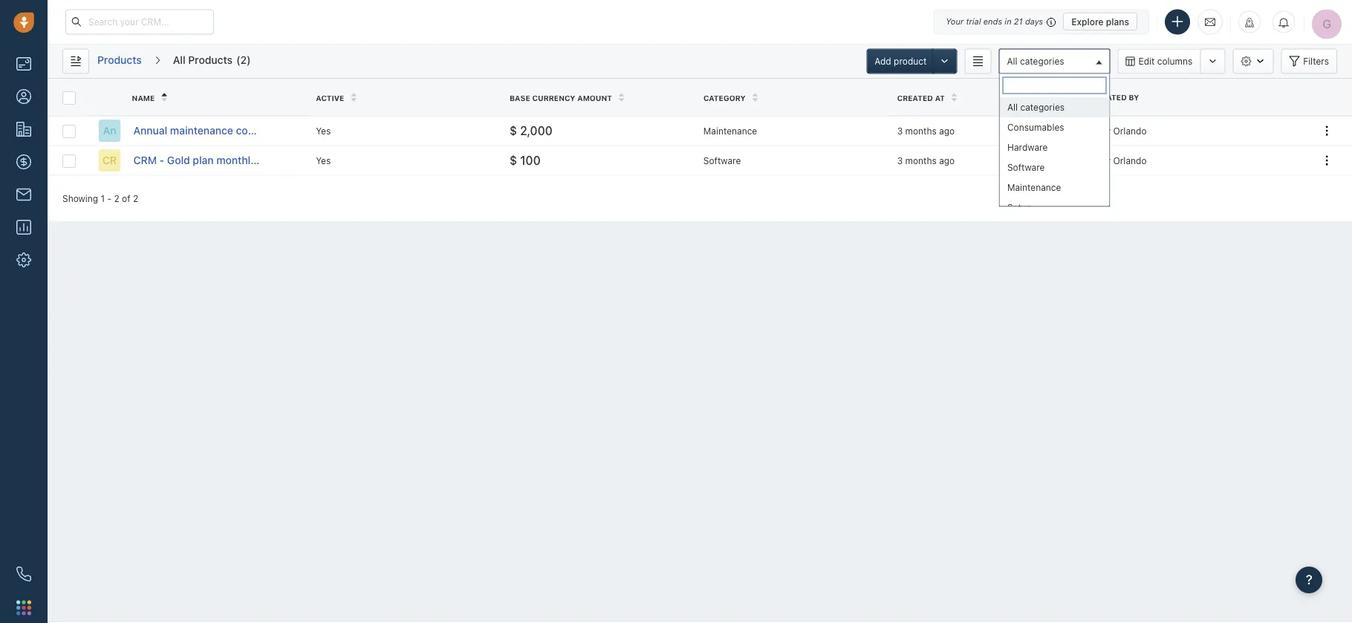 Task type: vqa. For each thing, say whether or not it's contained in the screenshot.
tick IMAGE
no



Task type: describe. For each thing, give the bounding box(es) containing it.
ends
[[984, 17, 1003, 26]]

annual maintenance contract (sample) link
[[133, 123, 324, 138]]

list box containing all categories
[[1000, 97, 1110, 217]]

filters
[[1304, 56, 1330, 67]]

consumables
[[1008, 122, 1065, 132]]

plan
[[193, 154, 214, 167]]

filters button
[[1282, 49, 1338, 74]]

$ for $ 100
[[510, 153, 517, 167]]

orlando for $ 100
[[1114, 155, 1147, 166]]

explore plans
[[1072, 16, 1130, 27]]

categories inside dropdown button
[[1021, 56, 1065, 66]]

by
[[1129, 93, 1140, 101]]

edit
[[1139, 56, 1155, 67]]

yes for $ 2,000
[[316, 126, 331, 136]]

email image
[[1206, 16, 1216, 28]]

(
[[236, 54, 240, 66]]

0 horizontal spatial software
[[704, 155, 741, 166]]

add
[[875, 56, 892, 67]]

months for 2,000
[[906, 126, 937, 136]]

maintenance
[[170, 125, 233, 137]]

crm
[[133, 154, 157, 167]]

gary orlando for 100
[[1092, 155, 1147, 166]]

3 months ago for $ 2,000
[[898, 126, 955, 136]]

at
[[936, 93, 946, 102]]

created for created by
[[1092, 93, 1127, 101]]

all categories inside dropdown button
[[1008, 56, 1065, 66]]

all categories option
[[1000, 97, 1110, 117]]

hardware
[[1008, 142, 1048, 152]]

Search your CRM... text field
[[65, 9, 214, 35]]

crm - gold plan monthly (sample) link
[[133, 153, 303, 168]]

of
[[122, 193, 130, 204]]

all inside option
[[1008, 102, 1018, 112]]

)
[[247, 54, 251, 66]]

edit columns
[[1139, 56, 1193, 67]]

0 horizontal spatial maintenance
[[704, 126, 758, 136]]

months for 100
[[906, 155, 937, 166]]

in
[[1005, 17, 1012, 26]]

gary orlando for 2,000
[[1092, 126, 1147, 136]]

2,000
[[520, 124, 553, 138]]

showing
[[62, 193, 98, 204]]

cr
[[103, 154, 117, 167]]

all down 'search your crm...' text field
[[173, 54, 186, 66]]

ago for 2,000
[[940, 126, 955, 136]]

consumables option
[[1000, 117, 1110, 137]]

your
[[946, 17, 964, 26]]

product
[[894, 56, 927, 67]]

phone image
[[16, 567, 31, 582]]

maintenance inside option
[[1008, 182, 1061, 193]]

base
[[510, 93, 531, 102]]

yes for $ 100
[[316, 155, 331, 166]]

0 vertical spatial -
[[160, 154, 164, 167]]

explore
[[1072, 16, 1104, 27]]



Task type: locate. For each thing, give the bounding box(es) containing it.
software inside option
[[1008, 162, 1045, 172]]

1 horizontal spatial products
[[188, 54, 233, 66]]

3 months ago for $ 100
[[898, 155, 955, 166]]

2 created from the left
[[898, 93, 934, 102]]

all
[[173, 54, 186, 66], [1008, 56, 1018, 66], [1008, 102, 1018, 112]]

all categories button
[[999, 49, 1111, 74]]

products left (
[[188, 54, 233, 66]]

0 horizontal spatial 2
[[114, 193, 119, 204]]

maintenance option
[[1000, 177, 1110, 197]]

0 vertical spatial ago
[[940, 126, 955, 136]]

trial
[[967, 17, 982, 26]]

0 vertical spatial gary orlando
[[1092, 126, 1147, 136]]

freshworks switcher image
[[16, 601, 31, 616]]

created by
[[1092, 93, 1140, 101]]

0 vertical spatial maintenance
[[704, 126, 758, 136]]

all categories inside option
[[1008, 102, 1065, 112]]

2 for of
[[114, 193, 119, 204]]

2 yes from the top
[[316, 155, 331, 166]]

monthly
[[217, 154, 256, 167]]

2 $ from the top
[[510, 153, 517, 167]]

(sample)
[[280, 125, 324, 137], [259, 154, 303, 167]]

1 categories from the top
[[1021, 56, 1065, 66]]

all down in
[[1008, 56, 1018, 66]]

1 horizontal spatial 2
[[133, 193, 138, 204]]

created for created at
[[898, 93, 934, 102]]

annual maintenance contract (sample)
[[133, 125, 324, 137]]

products
[[97, 54, 142, 66], [188, 54, 233, 66]]

1 months from the top
[[906, 126, 937, 136]]

1 horizontal spatial created
[[1092, 93, 1127, 101]]

gary down created by at the top
[[1092, 126, 1111, 136]]

0 vertical spatial (sample)
[[280, 125, 324, 137]]

1 vertical spatial gary
[[1092, 155, 1111, 166]]

1 vertical spatial $
[[510, 153, 517, 167]]

created at
[[898, 93, 946, 102]]

all up consumables on the top of page
[[1008, 102, 1018, 112]]

2 3 months ago from the top
[[898, 155, 955, 166]]

products link
[[97, 49, 143, 74]]

gary for 2,000
[[1092, 126, 1111, 136]]

0 horizontal spatial products
[[97, 54, 142, 66]]

0 vertical spatial gary
[[1092, 126, 1111, 136]]

2 left of at the left of the page
[[114, 193, 119, 204]]

software down hardware
[[1008, 162, 1045, 172]]

add product
[[875, 56, 927, 67]]

setup
[[1008, 202, 1032, 213]]

products down 'search your crm...' text field
[[97, 54, 142, 66]]

1 vertical spatial 3 months ago
[[898, 155, 955, 166]]

category
[[704, 93, 746, 102]]

name
[[132, 93, 155, 102]]

an
[[103, 125, 116, 137]]

0 horizontal spatial -
[[107, 193, 112, 204]]

0 vertical spatial all categories
[[1008, 56, 1065, 66]]

0 vertical spatial 3 months ago
[[898, 126, 955, 136]]

explore plans link
[[1064, 13, 1138, 30]]

1 vertical spatial 3
[[898, 155, 903, 166]]

2 horizontal spatial 2
[[240, 54, 247, 66]]

1 created from the left
[[1092, 93, 1127, 101]]

software option
[[1000, 157, 1110, 177]]

1 vertical spatial orlando
[[1114, 155, 1147, 166]]

1 vertical spatial all categories
[[1008, 102, 1065, 112]]

gary for 100
[[1092, 155, 1111, 166]]

0 vertical spatial months
[[906, 126, 937, 136]]

1 orlando from the top
[[1114, 126, 1147, 136]]

$ left 2,000
[[510, 124, 517, 138]]

2 gary from the top
[[1092, 155, 1111, 166]]

contract
[[236, 125, 278, 137]]

$ left '100'
[[510, 153, 517, 167]]

all categories down the days
[[1008, 56, 1065, 66]]

ago for 100
[[940, 155, 955, 166]]

maintenance down category
[[704, 126, 758, 136]]

1 ago from the top
[[940, 126, 955, 136]]

phone element
[[9, 560, 39, 589]]

1
[[101, 193, 105, 204]]

0 vertical spatial $
[[510, 124, 517, 138]]

1 horizontal spatial maintenance
[[1008, 182, 1061, 193]]

1 vertical spatial (sample)
[[259, 154, 303, 167]]

2 ago from the top
[[940, 155, 955, 166]]

gary orlando
[[1092, 126, 1147, 136], [1092, 155, 1147, 166]]

3 for 2,000
[[898, 126, 903, 136]]

3 months ago
[[898, 126, 955, 136], [898, 155, 955, 166]]

all categories
[[1008, 56, 1065, 66], [1008, 102, 1065, 112]]

2 gary orlando from the top
[[1092, 155, 1147, 166]]

all inside dropdown button
[[1008, 56, 1018, 66]]

showing 1 - 2 of 2
[[62, 193, 138, 204]]

2 up contract
[[240, 54, 247, 66]]

(sample) down contract
[[259, 154, 303, 167]]

1 $ from the top
[[510, 124, 517, 138]]

columns
[[1158, 56, 1193, 67]]

0 vertical spatial orlando
[[1114, 126, 1147, 136]]

0 vertical spatial categories
[[1021, 56, 1065, 66]]

-
[[160, 154, 164, 167], [107, 193, 112, 204]]

1 all categories from the top
[[1008, 56, 1065, 66]]

0 horizontal spatial created
[[898, 93, 934, 102]]

1 gary orlando from the top
[[1092, 126, 1147, 136]]

2 3 from the top
[[898, 155, 903, 166]]

categories
[[1021, 56, 1065, 66], [1021, 102, 1065, 112]]

1 horizontal spatial software
[[1008, 162, 1045, 172]]

1 vertical spatial months
[[906, 155, 937, 166]]

1 products from the left
[[97, 54, 142, 66]]

created left at
[[898, 93, 934, 102]]

amount
[[578, 93, 613, 102]]

21
[[1015, 17, 1023, 26]]

2 products from the left
[[188, 54, 233, 66]]

$ for $ 2,000
[[510, 124, 517, 138]]

$ 2,000
[[510, 124, 553, 138]]

yes
[[316, 126, 331, 136], [316, 155, 331, 166]]

setup option
[[1000, 197, 1110, 217]]

orlando for $ 2,000
[[1114, 126, 1147, 136]]

categories up consumables on the top of page
[[1021, 102, 1065, 112]]

1 horizontal spatial -
[[160, 154, 164, 167]]

2
[[240, 54, 247, 66], [114, 193, 119, 204], [133, 193, 138, 204]]

annual
[[133, 125, 167, 137]]

1 3 months ago from the top
[[898, 126, 955, 136]]

gary
[[1092, 126, 1111, 136], [1092, 155, 1111, 166]]

edit columns button
[[1118, 49, 1201, 74]]

$
[[510, 124, 517, 138], [510, 153, 517, 167]]

1 vertical spatial ago
[[940, 155, 955, 166]]

created
[[1092, 93, 1127, 101], [898, 93, 934, 102]]

1 vertical spatial yes
[[316, 155, 331, 166]]

2 categories from the top
[[1021, 102, 1065, 112]]

2 months from the top
[[906, 155, 937, 166]]

1 vertical spatial maintenance
[[1008, 182, 1061, 193]]

base currency amount
[[510, 93, 613, 102]]

all categories up consumables on the top of page
[[1008, 102, 1065, 112]]

categories inside option
[[1021, 102, 1065, 112]]

- right 1
[[107, 193, 112, 204]]

gold
[[167, 154, 190, 167]]

100
[[520, 153, 541, 167]]

- left gold
[[160, 154, 164, 167]]

days
[[1026, 17, 1044, 26]]

1 3 from the top
[[898, 126, 903, 136]]

all products ( 2 )
[[173, 54, 251, 66]]

categories down the days
[[1021, 56, 1065, 66]]

add product button
[[867, 49, 935, 74]]

1 yes from the top
[[316, 126, 331, 136]]

plans
[[1107, 16, 1130, 27]]

list box
[[1000, 97, 1110, 217]]

3
[[898, 126, 903, 136], [898, 155, 903, 166]]

active
[[316, 93, 344, 102]]

1 vertical spatial categories
[[1021, 102, 1065, 112]]

2 right of at the left of the page
[[133, 193, 138, 204]]

None search field
[[1003, 77, 1107, 94]]

ago
[[940, 126, 955, 136], [940, 155, 955, 166]]

gary up maintenance option
[[1092, 155, 1111, 166]]

2 orlando from the top
[[1114, 155, 1147, 166]]

hardware option
[[1000, 137, 1110, 157]]

software down category
[[704, 155, 741, 166]]

0 vertical spatial 3
[[898, 126, 903, 136]]

(sample) down the active
[[280, 125, 324, 137]]

2 for )
[[240, 54, 247, 66]]

maintenance up "setup"
[[1008, 182, 1061, 193]]

$ 100
[[510, 153, 541, 167]]

1 vertical spatial -
[[107, 193, 112, 204]]

1 gary from the top
[[1092, 126, 1111, 136]]

crm - gold plan monthly (sample)
[[133, 154, 303, 167]]

currency
[[533, 93, 576, 102]]

1 vertical spatial gary orlando
[[1092, 155, 1147, 166]]

orlando
[[1114, 126, 1147, 136], [1114, 155, 1147, 166]]

months
[[906, 126, 937, 136], [906, 155, 937, 166]]

your trial ends in 21 days
[[946, 17, 1044, 26]]

0 vertical spatial yes
[[316, 126, 331, 136]]

3 for 100
[[898, 155, 903, 166]]

maintenance
[[704, 126, 758, 136], [1008, 182, 1061, 193]]

2 all categories from the top
[[1008, 102, 1065, 112]]

created left by at the top right
[[1092, 93, 1127, 101]]

software
[[704, 155, 741, 166], [1008, 162, 1045, 172]]



